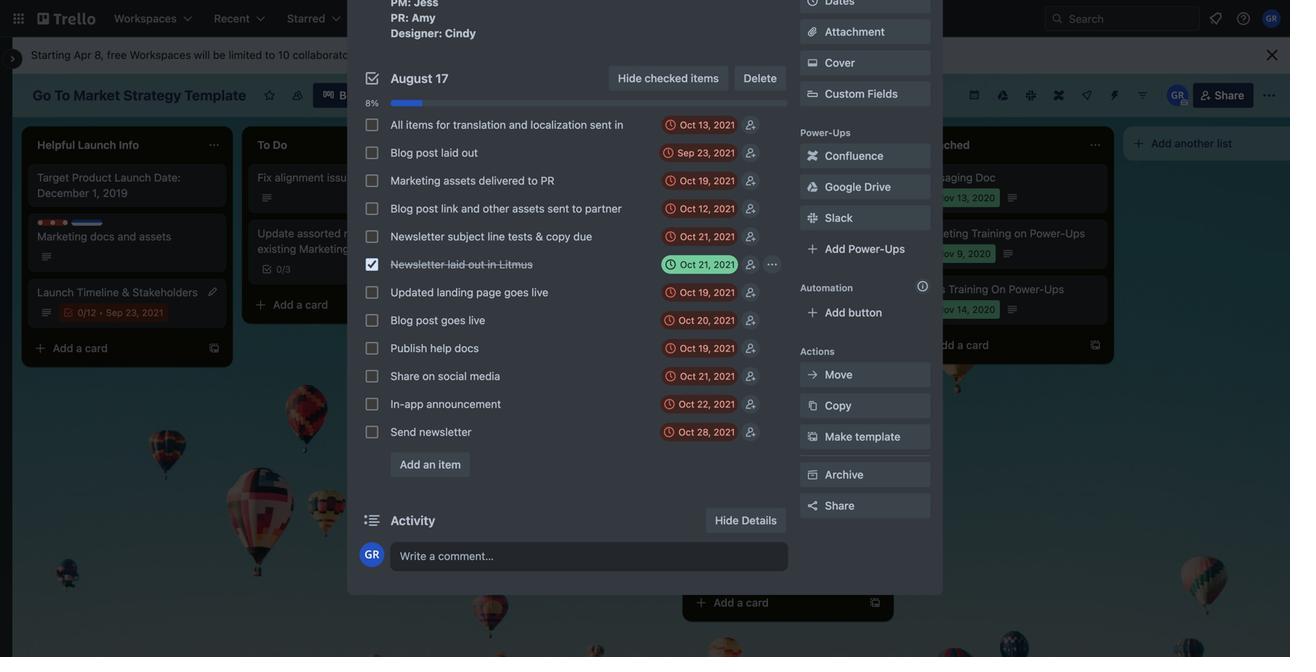Task type: locate. For each thing, give the bounding box(es) containing it.
All items for translation and localization sent in checkbox
[[366, 119, 378, 131]]

2 oct 19, 2021 button from the top
[[661, 283, 738, 302]]

goes down landing
[[441, 314, 466, 327]]

marketing for marketing docs and assets
[[37, 230, 87, 243]]

docs right help
[[455, 342, 479, 355]]

0 horizontal spatial sent
[[548, 202, 569, 215]]

2 jul from the top
[[717, 304, 730, 315]]

newsletter inside 'link'
[[728, 540, 782, 553]]

hide details link
[[706, 508, 786, 533]]

go
[[33, 87, 51, 104]]

newsletter down write a comment text field
[[528, 584, 582, 597]]

gather customer quotes/testimonials link
[[478, 170, 658, 201]]

add a card for add a card button underneath jul 31, 2020
[[714, 596, 769, 609]]

1 vertical spatial litmus
[[637, 584, 671, 597]]

oct 12, 2021
[[680, 203, 735, 214]]

2 vertical spatial out
[[606, 584, 622, 597]]

2021 for blog post laid out
[[714, 147, 735, 158]]

oct up oct 20, 2021 button
[[680, 287, 696, 298]]

0 vertical spatial oct 19, 2021 button
[[661, 171, 738, 190]]

newsletter inside greg robinson completed newsletter laid out in litmus on this card just now
[[528, 584, 582, 597]]

0
[[276, 264, 282, 275]]

add a card button down jul 31, 2020
[[689, 591, 860, 615]]

starting
[[31, 49, 71, 61]]

0 horizontal spatial launch
[[37, 286, 74, 299]]

1 vertical spatial launch
[[37, 286, 74, 299]]

jul inside checkbox
[[717, 304, 730, 315]]

sent for to
[[548, 202, 569, 215]]

in- inside august 17 group
[[391, 398, 405, 411]]

2020 for blog post - announcement
[[748, 248, 771, 259]]

sm image left archive
[[805, 467, 821, 483]]

search image
[[1051, 12, 1064, 25]]

3 oct 21, 2021 from the top
[[680, 371, 735, 382]]

sm image up the 'in-app announcement' link on the right of the page
[[765, 257, 780, 272]]

other
[[483, 202, 509, 215]]

jul for newsletter
[[717, 562, 730, 573]]

1 vertical spatial items
[[406, 118, 433, 131]]

2020 inside "option"
[[748, 248, 771, 259]]

Search field
[[1064, 7, 1200, 30]]

Updated landing page goes live checkbox
[[366, 286, 378, 299]]

23, inside jul 23, 2020 checkbox
[[732, 304, 746, 315]]

0 vertical spatial sent
[[590, 118, 612, 131]]

sm image left cover
[[805, 55, 821, 71]]

Write a comment text field
[[391, 542, 788, 570]]

/ left •
[[82, 307, 85, 318]]

goes right "page"
[[504, 286, 529, 299]]

2021 right 22,
[[714, 399, 735, 410]]

1 vertical spatial hide
[[715, 514, 739, 527]]

0 vertical spatial live
[[532, 286, 549, 299]]

create from template… image
[[1090, 339, 1102, 352], [208, 342, 220, 355], [869, 597, 882, 609]]

delivered
[[479, 174, 525, 187]]

email newsletter link
[[698, 539, 878, 555]]

2 vertical spatial laid
[[585, 584, 603, 597]]

post down for at the top
[[416, 146, 438, 159]]

0 horizontal spatial to
[[265, 49, 275, 61]]

1 vertical spatial &
[[122, 286, 130, 299]]

0 horizontal spatial goes
[[441, 314, 466, 327]]

a down 1
[[76, 342, 82, 355]]

now
[[409, 601, 427, 611]]

hide
[[618, 72, 642, 85], [715, 514, 739, 527]]

in- up 20,
[[698, 283, 712, 296]]

0 vertical spatial oct 21, 2021
[[680, 231, 735, 242]]

delete
[[744, 72, 777, 85]]

2021 right 20,
[[714, 315, 735, 326]]

2 horizontal spatial create from template… image
[[1090, 339, 1102, 352]]

strategy
[[123, 87, 181, 104]]

0 horizontal spatial items
[[406, 118, 433, 131]]

sm image for google drive
[[805, 179, 821, 195]]

on inside august 17 group
[[423, 370, 435, 383]]

sep 23, 2021 button
[[659, 144, 738, 162]]

0 vertical spatial /
[[282, 264, 285, 275]]

template
[[856, 430, 901, 443]]

0 horizontal spatial &
[[122, 286, 130, 299]]

card down nov 14, 2020
[[967, 339, 989, 352]]

2 oct 19, 2021 from the top
[[680, 287, 735, 298]]

post for link
[[416, 202, 438, 215]]

0 vertical spatial oct 21, 2021 button
[[662, 227, 738, 246]]

all
[[391, 118, 403, 131]]

12
[[85, 307, 95, 318]]

card down •
[[85, 342, 108, 355]]

nov inside nov 9, 2020 checkbox
[[937, 248, 955, 259]]

share button left show menu 'image'
[[1193, 83, 1254, 108]]

update
[[258, 227, 294, 240]]

out inside greg robinson completed newsletter laid out in litmus on this card just now
[[606, 584, 622, 597]]

21,
[[737, 192, 749, 203], [699, 231, 711, 242], [699, 259, 711, 270], [699, 371, 711, 382]]

2 horizontal spatial share
[[1215, 89, 1245, 102]]

1 horizontal spatial launch
[[115, 171, 151, 184]]

1 jul from the top
[[717, 248, 730, 259]]

0 horizontal spatial in-
[[391, 398, 405, 411]]

email
[[698, 540, 725, 553]]

marketing
[[391, 174, 441, 187], [919, 227, 969, 240], [37, 230, 87, 243], [299, 243, 349, 255]]

1 vertical spatial in
[[488, 258, 496, 271]]

item
[[439, 458, 461, 471]]

23, down in-app announcement
[[732, 304, 746, 315]]

add a card down blog post link and other assets sent to partner
[[494, 221, 549, 234]]

fields
[[868, 87, 898, 100]]

13, inside nov 13, 2020 checkbox
[[957, 192, 970, 203]]

1 horizontal spatial &
[[536, 230, 543, 243]]

3 oct 21, 2021 button from the top
[[662, 367, 738, 386]]

1 oct 19, 2021 from the top
[[680, 175, 735, 186]]

0 vertical spatial laid
[[441, 146, 459, 159]]

2020
[[752, 192, 775, 203], [973, 192, 996, 203], [748, 248, 771, 259], [968, 248, 991, 259], [749, 304, 772, 315], [973, 304, 996, 315], [748, 562, 771, 573]]

1 horizontal spatial items
[[691, 72, 719, 85]]

blog up the /pricing
[[391, 146, 413, 159]]

2021 for send newsletter
[[714, 427, 735, 438]]

announcement
[[427, 398, 501, 411]]

1 vertical spatial sep
[[104, 307, 121, 318]]

0 notifications image
[[1207, 9, 1225, 28]]

oct 21, 2021 button up app
[[662, 255, 738, 274]]

0 horizontal spatial 13,
[[699, 120, 711, 130]]

nov 9, 2020
[[937, 248, 991, 259]]

out up updated landing page goes live
[[468, 258, 485, 271]]

0 vertical spatial nov
[[937, 192, 955, 203]]

2 oct 21, 2021 from the top
[[680, 259, 735, 270]]

2021 up sep 23, 2021
[[714, 120, 735, 130]]

19, up 12,
[[699, 175, 711, 186]]

3 nov from the top
[[937, 304, 955, 315]]

sent down the gather customer quotes/testimonials link
[[548, 202, 569, 215]]

training up nov 14, 2020
[[949, 283, 989, 296]]

0 vertical spatial and
[[509, 118, 528, 131]]

2 vertical spatial nov
[[937, 304, 955, 315]]

send
[[391, 426, 416, 438]]

1 horizontal spatial in
[[615, 118, 624, 131]]

hide checked items link
[[609, 66, 728, 91]]

add a card for add a card button underneath quotes/testimonials
[[494, 221, 549, 234]]

litmus inside greg robinson completed newsletter laid out in litmus on this card just now
[[637, 584, 671, 597]]

card for add a card button below 1 / 12 • sep 23, 2021
[[85, 342, 108, 355]]

oct 21, 2021 for &
[[680, 231, 735, 242]]

google drive
[[825, 180, 891, 193]]

2 vertical spatial share
[[825, 499, 855, 512]]

template
[[184, 87, 246, 104]]

oct 19, 2021 up oct 20, 2021
[[680, 287, 735, 298]]

marketing assets delivered to pr
[[391, 174, 555, 187]]

add inside "link"
[[825, 243, 846, 255]]

1 vertical spatial 13,
[[957, 192, 970, 203]]

sm image inside "copy" link
[[805, 398, 821, 414]]

0 vertical spatial litmus
[[499, 258, 533, 271]]

1 horizontal spatial share
[[825, 499, 855, 512]]

1 vertical spatial in-
[[391, 398, 405, 411]]

0 horizontal spatial share
[[391, 370, 420, 383]]

button
[[849, 306, 882, 319]]

social
[[438, 370, 467, 383]]

2 horizontal spatial and
[[509, 118, 528, 131]]

blog for blog post goes live
[[391, 314, 413, 327]]

19, left app
[[699, 287, 711, 298]]

oct 12, 2021 button
[[662, 199, 738, 218]]

pr:
[[391, 11, 409, 24]]

sent right the localization
[[590, 118, 612, 131]]

nov for sales
[[937, 304, 955, 315]]

0 vertical spatial share
[[1215, 89, 1245, 102]]

1 vertical spatial goes
[[441, 314, 466, 327]]

open information menu image
[[1236, 11, 1252, 26]]

oct 21, 2021 up oct 22, 2021
[[680, 371, 735, 382]]

0 horizontal spatial assets
[[139, 230, 171, 243]]

limited
[[229, 49, 262, 61]]

docs down the color: blue, title: none icon
[[90, 230, 115, 243]]

0 horizontal spatial in
[[488, 258, 496, 271]]

23, inside sep 23, 2021 button
[[697, 147, 711, 158]]

1 vertical spatial sent
[[548, 202, 569, 215]]

card down quotes/testimonials
[[526, 221, 549, 234]]

0 horizontal spatial litmus
[[499, 258, 533, 271]]

pr: amy designer: cindy
[[391, 11, 476, 40]]

1 vertical spatial oct 19, 2021
[[680, 287, 735, 298]]

1 vertical spatial nov
[[937, 248, 955, 259]]

4 sm image from the top
[[805, 467, 821, 483]]

oct left 20,
[[679, 315, 695, 326]]

this
[[689, 584, 707, 597]]

on left social
[[423, 370, 435, 383]]

2 sm image from the top
[[805, 179, 821, 195]]

cover link
[[800, 50, 931, 75]]

launch left timeline at the top left of the page
[[37, 286, 74, 299]]

1 horizontal spatial /
[[282, 264, 285, 275]]

sep down oct 13, 2021 button
[[678, 147, 695, 158]]

create from template… image for sales training on power-ups
[[1090, 339, 1102, 352]]

31,
[[732, 562, 745, 573]]

& up 1 / 12 • sep 23, 2021
[[122, 286, 130, 299]]

blog down oct 12, 2021
[[698, 227, 721, 240]]

calendar power-up image
[[968, 88, 981, 101]]

1 sm image from the top
[[805, 55, 821, 71]]

sm image down 'actions' at the right bottom of the page
[[805, 367, 821, 383]]

announcement inside blog post - announcement link
[[757, 227, 833, 240]]

greg robinson (gregrobinson96) image
[[1263, 9, 1281, 28], [1167, 85, 1189, 106], [360, 542, 385, 567], [360, 583, 385, 608]]

0 vertical spatial out
[[462, 146, 478, 159]]

nov 13, 2020
[[937, 192, 996, 203]]

1 vertical spatial /
[[82, 307, 85, 318]]

nov inside nov 14, 2020 checkbox
[[937, 304, 955, 315]]

page
[[476, 286, 501, 299]]

1 vertical spatial oct 21, 2021 button
[[662, 255, 738, 274]]

Board name text field
[[25, 83, 254, 108]]

to
[[265, 49, 275, 61], [528, 174, 538, 187], [572, 202, 582, 215]]

update assorted references on existing marketing pages
[[258, 227, 413, 255]]

card down jul 31, 2020
[[746, 596, 769, 609]]

jul for app
[[717, 304, 730, 315]]

2021 up jul 23, 2020 checkbox
[[714, 287, 735, 298]]

2 vertical spatial to
[[572, 202, 582, 215]]

oct for media
[[680, 371, 696, 382]]

oct 19, 2021 button up oct 20, 2021 button
[[661, 283, 738, 302]]

oct 19, 2021 for live
[[680, 287, 735, 298]]

jul inside "option"
[[717, 248, 730, 259]]

2 vertical spatial jul
[[717, 562, 730, 573]]

0 vertical spatial oct 19, 2021
[[680, 175, 735, 186]]

sm image inside move link
[[805, 367, 821, 383]]

checked
[[645, 72, 688, 85]]

card for add a card button underneath newsletter laid out in litmus checkbox at the left top of the page
[[305, 298, 328, 311]]

docs inside august 17 group
[[455, 342, 479, 355]]

sm image left copy on the right bottom of page
[[805, 398, 821, 414]]

ups inside the marketing training on power-ups link
[[1066, 227, 1086, 240]]

2 nov from the top
[[937, 248, 955, 259]]

2021 up social
[[714, 147, 735, 158]]

oct for translation
[[680, 120, 696, 130]]

1 horizontal spatial litmus
[[637, 584, 671, 597]]

2020 inside checkbox
[[749, 304, 772, 315]]

and right link
[[461, 202, 480, 215]]

on right issue
[[356, 171, 368, 184]]

2 vertical spatial oct 19, 2021
[[680, 343, 735, 354]]

announcement up jul 23, 2020
[[735, 283, 811, 296]]

2021 inside "button"
[[714, 203, 735, 214]]

launch inside launch timeline & stakeholders link
[[37, 286, 74, 299]]

sent
[[590, 118, 612, 131], [548, 202, 569, 215]]

social
[[698, 171, 729, 184]]

1 vertical spatial training
[[949, 283, 989, 296]]

card for add a card button underneath jul 31, 2020
[[746, 596, 769, 609]]

share button
[[1193, 83, 1254, 108], [800, 494, 931, 518]]

0 vertical spatial launch
[[115, 171, 151, 184]]

0 vertical spatial &
[[536, 230, 543, 243]]

1 horizontal spatial in-
[[698, 283, 712, 296]]

litmus down tests at the top of page
[[499, 258, 533, 271]]

laid down for at the top
[[441, 146, 459, 159]]

oct inside "button"
[[680, 203, 696, 214]]

add a card button down quotes/testimonials
[[469, 215, 639, 240]]

customize views image
[[387, 88, 402, 103]]

marketing up nov 9, 2020 checkbox
[[919, 227, 969, 240]]

0 vertical spatial in-
[[698, 283, 712, 296]]

and
[[509, 118, 528, 131], [461, 202, 480, 215], [118, 230, 136, 243]]

Nov 9, 2020 checkbox
[[919, 244, 996, 263]]

sm image
[[805, 55, 821, 71], [805, 179, 821, 195], [805, 210, 821, 226], [805, 467, 821, 483]]

3 jul from the top
[[717, 562, 730, 573]]

on inside "update assorted references on existing marketing pages"
[[400, 227, 413, 240]]

workspace visible image
[[291, 89, 304, 102]]

app
[[405, 398, 424, 411]]

2021
[[714, 120, 735, 130], [714, 147, 735, 158], [714, 175, 735, 186], [714, 203, 735, 214], [714, 231, 735, 242], [714, 259, 735, 270], [714, 287, 735, 298], [140, 307, 162, 318], [714, 315, 735, 326], [714, 343, 735, 354], [714, 371, 735, 382], [714, 399, 735, 410], [714, 427, 735, 438]]

nov left 9,
[[937, 248, 955, 259]]

power ups image
[[1081, 89, 1093, 102]]

add a card for add a card button below 1 / 12 • sep 23, 2021
[[53, 342, 108, 355]]

add a card for add a card button underneath newsletter laid out in litmus checkbox at the left top of the page
[[273, 298, 328, 311]]

share down archive
[[825, 499, 855, 512]]

oct 21, 2021 up app
[[680, 259, 735, 270]]

0 vertical spatial announcement
[[757, 227, 833, 240]]

13, up sep 23, 2021
[[699, 120, 711, 130]]

out
[[462, 146, 478, 159], [468, 258, 485, 271], [606, 584, 622, 597]]

1 horizontal spatial sep
[[678, 147, 695, 158]]

1 horizontal spatial create from template… image
[[869, 597, 882, 609]]

jul inside option
[[717, 562, 730, 573]]

apr
[[74, 49, 91, 61]]

a for add a card button underneath newsletter laid out in litmus checkbox at the left top of the page
[[296, 298, 303, 311]]

2021 for newsletter subject line tests & copy due
[[714, 231, 735, 242]]

21, left jul 19, 2020
[[699, 259, 711, 270]]

in down write a comment text field
[[625, 584, 634, 597]]

0 vertical spatial 13,
[[699, 120, 711, 130]]

on
[[356, 171, 368, 184], [400, 227, 413, 240], [1015, 227, 1027, 240], [423, 370, 435, 383], [674, 584, 686, 597]]

copy
[[825, 399, 852, 412]]

timeline
[[77, 286, 119, 299]]

0 vertical spatial training
[[972, 227, 1012, 240]]

2020 down in-app announcement
[[749, 304, 772, 315]]

0 horizontal spatial hide
[[618, 72, 642, 85]]

21, down 12,
[[699, 231, 711, 242]]

Jul 19, 2020 checkbox
[[698, 244, 775, 263]]

/ down existing
[[282, 264, 285, 275]]

share inside august 17 group
[[391, 370, 420, 383]]

translation
[[453, 118, 506, 131]]

1 vertical spatial share button
[[800, 494, 931, 518]]

sm image for cover
[[805, 55, 821, 71]]

media
[[470, 370, 500, 383]]

board
[[339, 89, 370, 102]]

Blog post laid out checkbox
[[366, 147, 378, 159]]

sm image inside cover link
[[805, 55, 821, 71]]

2020 right "31,"
[[748, 562, 771, 573]]

create from template… image
[[649, 221, 661, 234]]

an
[[423, 458, 436, 471]]

items right all
[[406, 118, 433, 131]]

2 oct 21, 2021 button from the top
[[662, 255, 738, 274]]

sm image for archive
[[805, 467, 821, 483]]

jul up app
[[717, 248, 730, 259]]

a down "update assorted references on existing marketing pages" on the left
[[296, 298, 303, 311]]

1 vertical spatial oct 21, 2021
[[680, 259, 735, 270]]

0 vertical spatial sep
[[678, 147, 695, 158]]

oct 19, 2021 button down oct 20, 2021 button
[[661, 339, 738, 358]]

post left -
[[724, 227, 746, 240]]

primary element
[[0, 0, 1290, 37]]

newsletter up jul 31, 2020
[[728, 540, 782, 553]]

1 horizontal spatial 13,
[[957, 192, 970, 203]]

2021 right "28,"
[[714, 427, 735, 438]]

newsletter subject line tests & copy due
[[391, 230, 592, 243]]

laid down write a comment text field
[[585, 584, 603, 597]]

1 nov from the top
[[937, 192, 955, 203]]

0 horizontal spatial /
[[82, 307, 85, 318]]

0 horizontal spatial live
[[469, 314, 485, 327]]

0 vertical spatial goes
[[504, 286, 529, 299]]

1 horizontal spatial live
[[532, 286, 549, 299]]

22,
[[697, 399, 711, 410]]

0 vertical spatial share button
[[1193, 83, 1254, 108]]

2020 inside option
[[748, 562, 771, 573]]

21, for newsletter subject line tests & copy due
[[699, 231, 711, 242]]

1 oct 21, 2021 button from the top
[[662, 227, 738, 246]]

3 sm image from the top
[[805, 210, 821, 226]]

blog for blog post - announcement
[[698, 227, 721, 240]]

oct 19, 2021 down oct 20, 2021
[[680, 343, 735, 354]]

oct left 12,
[[680, 203, 696, 214]]

marketing down color: red, title: none icon at the left top
[[37, 230, 87, 243]]

in-
[[698, 283, 712, 296], [391, 398, 405, 411]]

2 vertical spatial oct 21, 2021
[[680, 371, 735, 382]]

2021 for marketing assets delivered to pr
[[714, 175, 735, 186]]

color: blue, title: none image
[[71, 220, 102, 226]]

Newsletter subject line tests & copy due checkbox
[[366, 230, 378, 243]]

Newsletter laid out in Litmus checkbox
[[366, 258, 378, 271]]

a for add a card button underneath jul 31, 2020
[[737, 596, 743, 609]]

oct up the oct 22, 2021 button
[[680, 371, 696, 382]]

litmus left this
[[637, 584, 671, 597]]

power- down slack
[[849, 243, 885, 255]]

on down messaging doc link
[[1015, 227, 1027, 240]]

oct up sep 23, 2021 button
[[680, 120, 696, 130]]

1 oct 21, 2021 from the top
[[680, 231, 735, 242]]

launch up 2019
[[115, 171, 151, 184]]

oct 21, 2021 down oct 12, 2021
[[680, 231, 735, 242]]

19, down 20,
[[699, 343, 711, 354]]

2020 for messaging doc
[[973, 192, 996, 203]]

2 horizontal spatial to
[[572, 202, 582, 215]]

10
[[278, 49, 290, 61]]

Share on social media checkbox
[[366, 370, 378, 383]]

sm image
[[805, 148, 821, 164], [765, 257, 780, 272], [805, 367, 821, 383], [805, 398, 821, 414], [805, 429, 821, 445]]

items right checked
[[691, 72, 719, 85]]

sm image inside make template link
[[805, 429, 821, 445]]

2 horizontal spatial in
[[625, 584, 634, 597]]

1 vertical spatial to
[[528, 174, 538, 187]]

2021 for blog post link and other assets sent to partner
[[714, 203, 735, 214]]

23, up social
[[697, 147, 711, 158]]

1 oct 19, 2021 button from the top
[[661, 171, 738, 190]]

•
[[97, 307, 102, 318]]

19, down blog post - announcement
[[732, 248, 745, 259]]

0 vertical spatial assets
[[444, 174, 476, 187]]

confluence
[[825, 149, 884, 162]]

power- inside "link"
[[849, 243, 885, 255]]

3 oct 19, 2021 button from the top
[[661, 339, 738, 358]]

show menu image
[[1262, 88, 1277, 103]]

and right translation
[[509, 118, 528, 131]]

in down newsletter subject line tests & copy due
[[488, 258, 496, 271]]

23, down launch timeline & stakeholders link
[[124, 307, 138, 318]]

8,
[[94, 49, 104, 61]]

sm image for move
[[805, 367, 821, 383]]

launch inside target product launch date: december 1, 2019
[[115, 171, 151, 184]]

1 horizontal spatial hide
[[715, 514, 739, 527]]

ups inside sales training on power-ups link
[[1045, 283, 1064, 296]]

1 vertical spatial assets
[[512, 202, 545, 215]]

Publish help docs checkbox
[[366, 342, 378, 355]]

0 vertical spatial jul
[[717, 248, 730, 259]]

edit card image
[[206, 286, 219, 298]]

sm image inside august 17 group
[[765, 257, 780, 272]]

13, down "messaging doc"
[[957, 192, 970, 203]]

oct 19, 2021 for pr
[[680, 175, 735, 186]]

make
[[825, 430, 853, 443]]

0 vertical spatial in
[[615, 118, 624, 131]]

sep inside button
[[678, 147, 695, 158]]

1 horizontal spatial sent
[[590, 118, 612, 131]]

13, inside oct 13, 2021 button
[[699, 120, 711, 130]]

sm image left make at bottom right
[[805, 429, 821, 445]]

Jul 23, 2020 checkbox
[[698, 300, 777, 319]]

1 horizontal spatial assets
[[444, 174, 476, 187]]

1 horizontal spatial docs
[[455, 342, 479, 355]]

2021 for newsletter laid out in litmus
[[714, 259, 735, 270]]

blog right blog post link and other assets sent to partner checkbox on the left
[[391, 202, 413, 215]]

0 vertical spatial hide
[[618, 72, 642, 85]]

august 17 group
[[360, 111, 788, 446]]

1 vertical spatial share
[[391, 370, 420, 383]]

card right this
[[710, 584, 732, 597]]

sm image inside archive link
[[805, 467, 821, 483]]

custom
[[825, 87, 865, 100]]

marketing inside august 17 group
[[391, 174, 441, 187]]

training for marketing
[[972, 227, 1012, 240]]

sep
[[678, 147, 695, 158], [104, 307, 121, 318]]

a for add a card button underneath quotes/testimonials
[[517, 221, 523, 234]]



Task type: describe. For each thing, give the bounding box(es) containing it.
in- for app
[[698, 283, 712, 296]]

2019
[[103, 187, 128, 199]]

add an item
[[400, 458, 461, 471]]

2020 right 14,
[[973, 304, 996, 315]]

designer:
[[391, 27, 442, 40]]

email newsletter
[[698, 540, 782, 553]]

card for add a card button underneath quotes/testimonials
[[526, 221, 549, 234]]

for
[[436, 118, 450, 131]]

sm image for slack
[[805, 210, 821, 226]]

add another list
[[1152, 137, 1233, 150]]

-
[[749, 227, 754, 240]]

marketing training on power-ups
[[919, 227, 1086, 240]]

attachment
[[825, 25, 885, 38]]

19, for updated landing page goes live
[[699, 287, 711, 298]]

add a card button down newsletter laid out in litmus checkbox at the left top of the page
[[248, 293, 419, 317]]

jul for post
[[717, 248, 730, 259]]

actions
[[800, 346, 835, 357]]

newsletter up updated
[[391, 258, 445, 271]]

in inside greg robinson completed newsletter laid out in litmus on this card just now
[[625, 584, 634, 597]]

will
[[194, 49, 210, 61]]

workspaces
[[130, 49, 191, 61]]

2 horizontal spatial assets
[[512, 202, 545, 215]]

in-app announcement
[[391, 398, 501, 411]]

2020 for email newsletter
[[748, 562, 771, 573]]

oct for and
[[680, 203, 696, 214]]

gather customer quotes/testimonials
[[478, 171, 576, 199]]

oct down oct 20, 2021 button
[[680, 343, 696, 354]]

/ for 0
[[282, 264, 285, 275]]

13, for oct
[[699, 120, 711, 130]]

9,
[[957, 248, 966, 259]]

archive
[[825, 468, 864, 481]]

create from template… image for in-app announcement
[[869, 597, 882, 609]]

sm image for confluence
[[805, 148, 821, 164]]

2021 for share on social media
[[714, 371, 735, 382]]

oct 21, 2021 button for &
[[662, 227, 738, 246]]

hide for hide checked items
[[618, 72, 642, 85]]

custom fields button
[[800, 86, 931, 102]]

robinson
[[419, 584, 469, 597]]

add a card button down nov 14, 2020
[[909, 333, 1080, 358]]

partner
[[585, 202, 622, 215]]

list
[[1217, 137, 1233, 150]]

1 horizontal spatial to
[[528, 174, 538, 187]]

Aug 21, 2020 checkbox
[[698, 189, 780, 207]]

nov for marketing
[[937, 248, 955, 259]]

market
[[73, 87, 120, 104]]

add power-ups link
[[800, 237, 931, 262]]

oct 21, 2021 button for litmus
[[662, 255, 738, 274]]

In-app announcement checkbox
[[366, 398, 378, 411]]

1 horizontal spatial share button
[[1193, 83, 1254, 108]]

announcement inside the 'in-app announcement' link
[[735, 283, 811, 296]]

oct 13, 2021 button
[[662, 116, 738, 134]]

add power-ups
[[825, 243, 905, 255]]

marketing for marketing assets delivered to pr
[[391, 174, 441, 187]]

add an item button
[[391, 452, 470, 477]]

app
[[712, 283, 732, 296]]

references
[[344, 227, 397, 240]]

messaging doc
[[919, 171, 996, 184]]

3 oct 19, 2021 from the top
[[680, 343, 735, 354]]

cindy
[[445, 27, 476, 40]]

add a card down 14,
[[934, 339, 989, 352]]

fix alignment issue on /pricing link
[[258, 170, 438, 185]]

3
[[285, 264, 291, 275]]

20,
[[697, 315, 711, 326]]

cover
[[825, 56, 855, 69]]

product
[[72, 171, 112, 184]]

power-ups
[[800, 127, 851, 138]]

power- right on
[[1009, 283, 1045, 296]]

2020 for social promotion
[[752, 192, 775, 203]]

oct for to
[[680, 175, 696, 186]]

add button button
[[800, 300, 931, 325]]

messaging doc link
[[919, 170, 1099, 185]]

23, for jul
[[732, 304, 746, 315]]

Nov 14, 2020 checkbox
[[919, 300, 1000, 319]]

laid inside greg robinson completed newsletter laid out in litmus on this card just now
[[585, 584, 603, 597]]

share for share button to the right
[[1215, 89, 1245, 102]]

oct for tests
[[680, 231, 696, 242]]

1
[[78, 307, 82, 318]]

on inside greg robinson completed newsletter laid out in litmus on this card just now
[[674, 584, 686, 597]]

blog for blog post link and other assets sent to partner
[[391, 202, 413, 215]]

2021 for in-app announcement
[[714, 399, 735, 410]]

publish help docs
[[391, 342, 479, 355]]

0 vertical spatial items
[[691, 72, 719, 85]]

oct for goes
[[680, 287, 696, 298]]

oct for in
[[680, 259, 696, 270]]

attachment button
[[800, 19, 931, 44]]

litmus inside august 17 group
[[499, 258, 533, 271]]

star or unstar board image
[[263, 89, 276, 102]]

1 vertical spatial out
[[468, 258, 485, 271]]

sales
[[919, 283, 946, 296]]

fix alignment issue on /pricing
[[258, 171, 409, 184]]

& inside august 17 group
[[536, 230, 543, 243]]

card inside greg robinson completed newsletter laid out in litmus on this card just now
[[710, 584, 732, 597]]

17
[[436, 71, 449, 86]]

a for add a card button below 1 / 12 • sep 23, 2021
[[76, 342, 82, 355]]

Jul 31, 2020 checkbox
[[698, 558, 775, 577]]

0 horizontal spatial 23,
[[124, 307, 138, 318]]

line
[[488, 230, 505, 243]]

sales training on power-ups link
[[919, 282, 1099, 297]]

publish
[[391, 342, 427, 355]]

oct 28, 2021
[[679, 427, 735, 438]]

create
[[459, 12, 493, 25]]

post for laid
[[416, 146, 438, 159]]

share on social media
[[391, 370, 500, 383]]

quotes/testimonials
[[478, 187, 576, 199]]

newsletter laid out in litmus
[[391, 258, 533, 271]]

2021 for publish help docs
[[714, 343, 735, 354]]

blog for blog post laid out
[[391, 146, 413, 159]]

in-app announcement
[[698, 283, 811, 296]]

in- for app
[[391, 398, 405, 411]]

14,
[[957, 304, 970, 315]]

make template link
[[800, 424, 931, 449]]

share for bottommost share button
[[825, 499, 855, 512]]

21, for share on social media
[[699, 371, 711, 382]]

marketing for marketing training on power-ups
[[919, 227, 969, 240]]

help
[[430, 342, 452, 355]]

stakeholders
[[132, 286, 198, 299]]

2 vertical spatial assets
[[139, 230, 171, 243]]

oct left 22,
[[679, 399, 695, 410]]

Send newsletter checkbox
[[366, 426, 378, 438]]

training for sales
[[949, 283, 989, 296]]

promotion
[[731, 171, 783, 184]]

landing
[[437, 286, 473, 299]]

newsletter down link
[[391, 230, 445, 243]]

2021 down stakeholders
[[140, 307, 162, 318]]

21, inside checkbox
[[737, 192, 749, 203]]

1 horizontal spatial goes
[[504, 286, 529, 299]]

8%
[[365, 98, 379, 108]]

post for -
[[724, 227, 746, 240]]

assorted
[[297, 227, 341, 240]]

send newsletter
[[391, 426, 472, 438]]

Blog post link and other assets sent to partner checkbox
[[366, 203, 378, 215]]

oct for live
[[679, 315, 695, 326]]

delete link
[[735, 66, 786, 91]]

23, for sep
[[697, 147, 711, 158]]

sm image for copy
[[805, 398, 821, 414]]

power- down messaging doc link
[[1030, 227, 1066, 240]]

august 17
[[391, 71, 449, 86]]

/ for 1
[[82, 307, 85, 318]]

oct 19, 2021 button for live
[[661, 283, 738, 302]]

sm image for make template
[[805, 429, 821, 445]]

amy
[[412, 11, 436, 24]]

Marketing assets delivered to PR checkbox
[[366, 175, 378, 187]]

19, for publish help docs
[[699, 343, 711, 354]]

a down nov 14, 2020 checkbox
[[958, 339, 964, 352]]

hide for hide details
[[715, 514, 739, 527]]

alignment
[[275, 171, 324, 184]]

oct 13, 2021
[[680, 120, 735, 130]]

12,
[[699, 203, 711, 214]]

0 horizontal spatial docs
[[90, 230, 115, 243]]

ups inside add power-ups "link"
[[885, 243, 905, 255]]

2020 right 9,
[[968, 248, 991, 259]]

marketing docs and assets link
[[37, 229, 217, 244]]

power- up confluence
[[800, 127, 833, 138]]

make template
[[825, 430, 901, 443]]

date:
[[154, 171, 181, 184]]

Blog post goes live checkbox
[[366, 314, 378, 327]]

oct 21, 2021 for litmus
[[680, 259, 735, 270]]

issue
[[327, 171, 353, 184]]

2020 for in-app announcement
[[749, 304, 772, 315]]

13, for nov
[[957, 192, 970, 203]]

oct 19, 2021 button for pr
[[661, 171, 738, 190]]

nov inside nov 13, 2020 checkbox
[[937, 192, 955, 203]]

19, for marketing assets delivered to pr
[[699, 175, 711, 186]]

oct left "28,"
[[679, 427, 695, 438]]

doc
[[976, 171, 996, 184]]

sales training on power-ups
[[919, 283, 1064, 296]]

2 vertical spatial and
[[118, 230, 136, 243]]

19, inside "option"
[[732, 248, 745, 259]]

post for goes
[[416, 314, 438, 327]]

items inside august 17 group
[[406, 118, 433, 131]]

0 vertical spatial to
[[265, 49, 275, 61]]

2021 for all items for translation and localization sent in
[[714, 120, 735, 130]]

go to market strategy template
[[33, 87, 246, 104]]

Nov 13, 2020 checkbox
[[919, 189, 1000, 207]]

jul 19, 2020
[[717, 248, 771, 259]]

2021 for blog post goes live
[[714, 315, 735, 326]]

add a card button down 1 / 12 • sep 23, 2021
[[28, 336, 199, 361]]

sent for in
[[590, 118, 612, 131]]

pr
[[541, 174, 555, 187]]

2021 for updated landing page goes live
[[714, 287, 735, 298]]

color: red, title: none image
[[37, 220, 68, 226]]

0 / 3
[[276, 264, 291, 275]]

1 vertical spatial and
[[461, 202, 480, 215]]

copy link
[[800, 393, 931, 418]]

blog post laid out
[[391, 146, 478, 159]]

blog post goes live
[[391, 314, 485, 327]]

0 horizontal spatial create from template… image
[[208, 342, 220, 355]]

be
[[213, 49, 226, 61]]

target
[[37, 171, 69, 184]]

21, for newsletter laid out in litmus
[[699, 259, 711, 270]]

marketing inside "update assorted references on existing marketing pages"
[[299, 243, 349, 255]]

1,
[[92, 187, 100, 199]]

1 vertical spatial laid
[[448, 258, 465, 271]]



Task type: vqa. For each thing, say whether or not it's contained in the screenshot.


